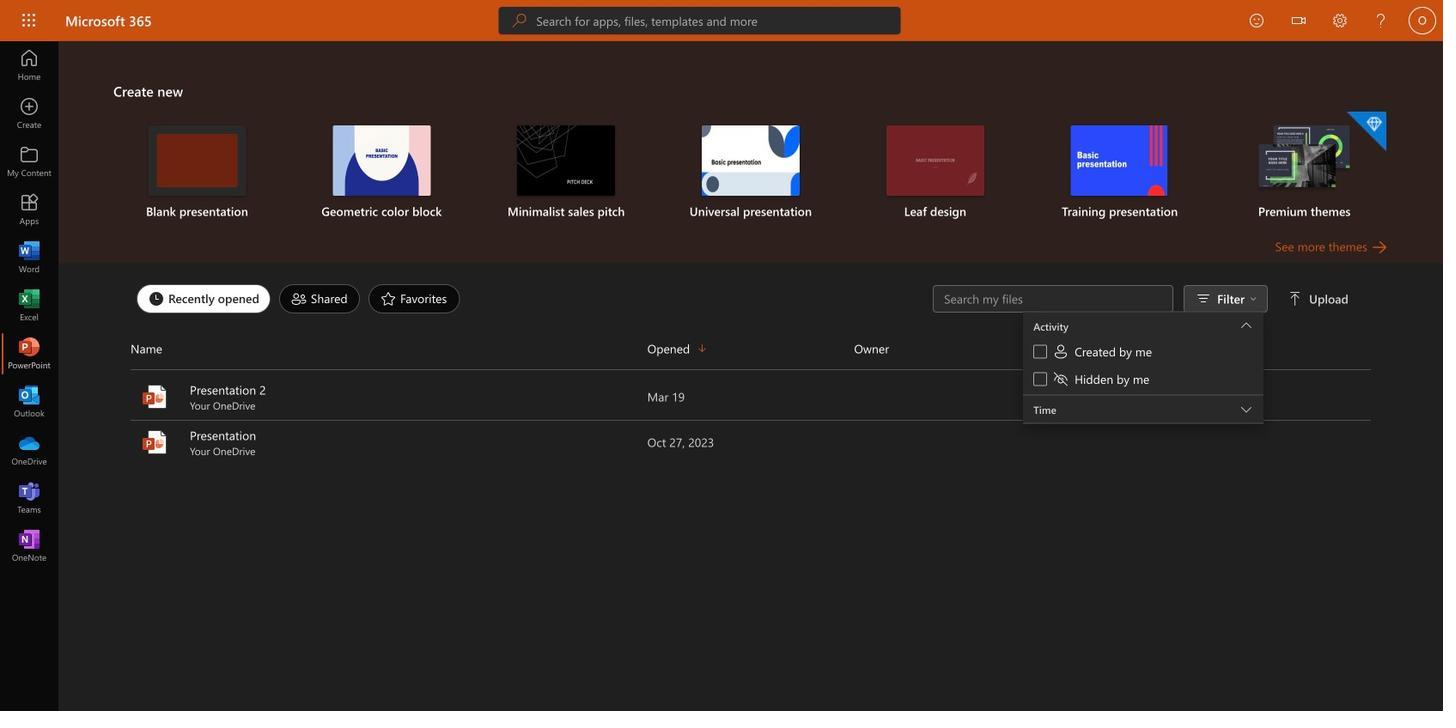 Task type: describe. For each thing, give the bounding box(es) containing it.
shared element
[[279, 284, 360, 314]]

Search box. Suggestions appear as you type. search field
[[537, 7, 901, 34]]

hidden by me element
[[1053, 371, 1150, 388]]

teams image
[[21, 490, 38, 507]]

2 tab from the left
[[275, 284, 364, 314]]

universal presentation element
[[669, 125, 833, 220]]

leaf design element
[[854, 125, 1018, 220]]

2 menu from the top
[[1024, 312, 1264, 396]]

premium themes image
[[1256, 125, 1354, 194]]

minimalist sales pitch element
[[485, 125, 649, 220]]

universal presentation image
[[702, 125, 800, 196]]

favorites element
[[369, 284, 460, 314]]

my content image
[[21, 153, 38, 170]]

word image
[[21, 249, 38, 266]]

displaying 2 out of 11 files. status
[[934, 285, 1353, 428]]

activity, column 4 of 4 column header
[[1061, 335, 1372, 363]]

created by me element
[[1053, 343, 1153, 361]]

powerpoint image
[[21, 346, 38, 363]]

leaf design image
[[887, 125, 985, 196]]

outlook image
[[21, 394, 38, 411]]

powerpoint image for name presentation cell
[[141, 429, 168, 456]]

name presentation cell
[[131, 427, 648, 458]]

create image
[[21, 105, 38, 122]]

home image
[[21, 57, 38, 74]]

Search my files text field
[[943, 291, 1165, 308]]

premium templates diamond image
[[1348, 112, 1387, 151]]

training presentation image
[[1072, 125, 1170, 196]]

onedrive image
[[21, 442, 38, 459]]

1 checkbox item from the top
[[1024, 340, 1264, 367]]

geometric color block image
[[333, 125, 431, 196]]



Task type: locate. For each thing, give the bounding box(es) containing it.
3 tab from the left
[[364, 284, 465, 314]]

name presentation 2 cell
[[131, 382, 648, 413]]

powerpoint image inside name presentation 2 'cell'
[[141, 383, 168, 411]]

tab
[[132, 284, 275, 314], [275, 284, 364, 314], [364, 284, 465, 314]]

list
[[113, 110, 1389, 237]]

powerpoint image for name presentation 2 'cell'
[[141, 383, 168, 411]]

banner
[[0, 0, 1444, 44]]

checkbox item
[[1024, 340, 1264, 367], [1024, 367, 1264, 395]]

powerpoint image
[[141, 383, 168, 411], [141, 429, 168, 456]]

3 menu from the top
[[1024, 340, 1264, 395]]

tab list
[[132, 280, 934, 318]]

1 menu from the top
[[1024, 312, 1264, 312]]

2 powerpoint image from the top
[[141, 429, 168, 456]]

menu
[[1024, 312, 1264, 312], [1024, 312, 1264, 396], [1024, 340, 1264, 395]]

excel image
[[21, 297, 38, 315]]

recently opened element
[[137, 284, 271, 314]]

onenote image
[[21, 538, 38, 555]]

None search field
[[499, 7, 901, 34]]

0 vertical spatial powerpoint image
[[141, 383, 168, 411]]

application
[[0, 41, 1444, 712]]

powerpoint image inside name presentation cell
[[141, 429, 168, 456]]

checkbox item down created by me element
[[1024, 367, 1264, 395]]

checkbox item up hidden by me "element"
[[1024, 340, 1264, 367]]

1 powerpoint image from the top
[[141, 383, 168, 411]]

row
[[131, 335, 1372, 370]]

minimalist sales pitch image
[[518, 125, 616, 196]]

navigation
[[0, 41, 58, 571]]

apps image
[[21, 201, 38, 218]]

premium themes element
[[1223, 112, 1387, 220]]

blank presentation element
[[115, 125, 279, 220]]

1 tab from the left
[[132, 284, 275, 314]]

2 checkbox item from the top
[[1024, 367, 1264, 395]]

geometric color block element
[[300, 125, 464, 220]]

1 vertical spatial powerpoint image
[[141, 429, 168, 456]]

main content
[[58, 41, 1444, 466]]

training presentation element
[[1039, 125, 1203, 220]]



Task type: vqa. For each thing, say whether or not it's contained in the screenshot.
the right resume
no



